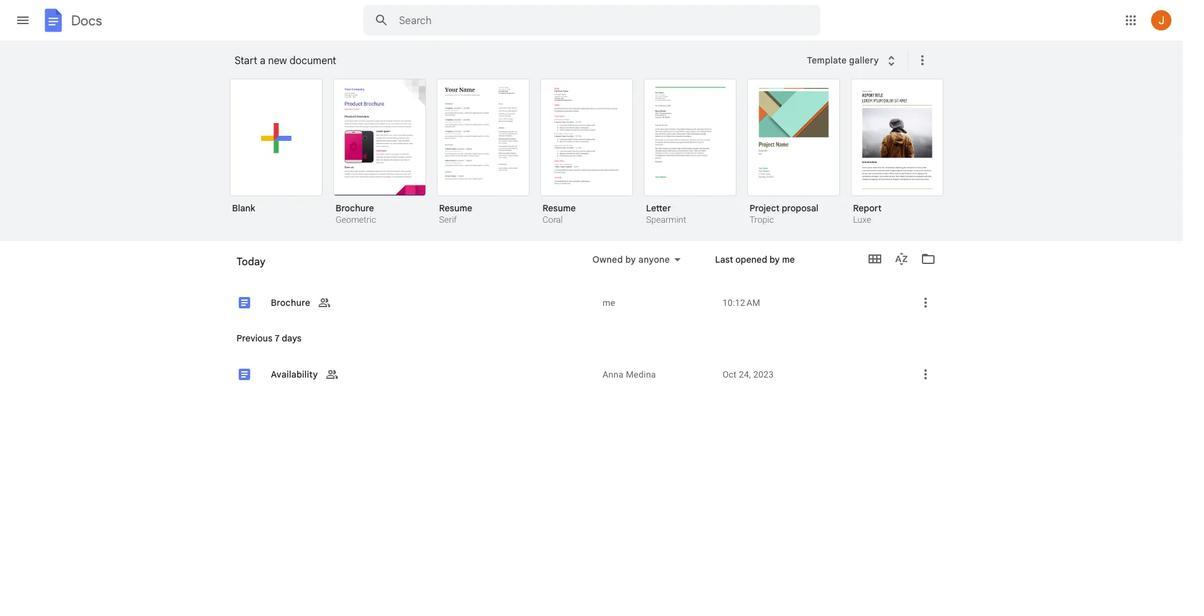Task type: locate. For each thing, give the bounding box(es) containing it.
0 horizontal spatial resume
[[439, 203, 472, 214]]

brochure for brochure
[[271, 297, 310, 308]]

1 horizontal spatial last
[[715, 254, 733, 265]]

new
[[268, 55, 287, 67]]

anyone
[[638, 254, 670, 265]]

me
[[782, 254, 795, 265], [703, 262, 716, 273], [603, 297, 615, 308]]

letter option
[[643, 79, 736, 227]]

owned by anna medina element
[[603, 368, 712, 381]]

docs link
[[41, 8, 102, 36]]

by inside owned by anyone popup button
[[625, 254, 636, 265]]

more actions. image
[[913, 53, 930, 68]]

2 today from the top
[[237, 261, 262, 272]]

report luxe
[[853, 203, 881, 225]]

1 horizontal spatial resume option
[[540, 79, 633, 227]]

project proposal tropic
[[750, 203, 818, 225]]

last opened by me 10:12 am element
[[722, 296, 898, 309]]

last up owned by me element
[[637, 262, 655, 273]]

last
[[715, 254, 733, 265], [637, 262, 655, 273]]

opened up owned by me element
[[657, 262, 689, 273]]

resume coral
[[543, 203, 576, 225]]

availability
[[271, 369, 318, 380]]

opened down tropic
[[735, 254, 767, 265]]

2 horizontal spatial by
[[769, 254, 780, 265]]

search image
[[369, 8, 394, 33]]

0 horizontal spatial brochure
[[271, 297, 310, 308]]

brochure
[[336, 203, 374, 214], [271, 297, 310, 308]]

brochure for brochure geometric
[[336, 203, 374, 214]]

by right anyone
[[691, 262, 701, 273]]

list box
[[230, 76, 960, 242]]

None search field
[[363, 5, 820, 36]]

1 horizontal spatial brochure
[[336, 203, 374, 214]]

resume up coral
[[543, 203, 576, 214]]

coral
[[543, 215, 563, 225]]

2 resume from the left
[[543, 203, 576, 214]]

last up 10:12 am
[[715, 254, 733, 265]]

me down project proposal tropic
[[782, 254, 795, 265]]

gallery
[[849, 54, 879, 66]]

previous 7 days
[[237, 333, 302, 344]]

1 horizontal spatial me
[[703, 262, 716, 273]]

last opened by me
[[715, 254, 795, 265], [637, 262, 716, 273]]

resume up serif
[[439, 203, 472, 214]]

me down owned
[[603, 297, 615, 308]]

last opened by me up owned by me element
[[637, 262, 716, 273]]

0 horizontal spatial by
[[625, 254, 636, 265]]

last opened by me oct 24, 2023 element
[[722, 368, 898, 381]]

Search bar text field
[[399, 15, 788, 27]]

letter spearmint
[[646, 203, 686, 225]]

0 horizontal spatial opened
[[657, 262, 689, 273]]

brochure option
[[223, 0, 944, 613], [333, 79, 426, 227]]

template gallery button
[[799, 49, 907, 72]]

1 vertical spatial brochure
[[271, 297, 310, 308]]

1 today from the top
[[237, 256, 265, 269]]

availability google docs element
[[270, 0, 595, 602]]

today
[[237, 256, 265, 269], [237, 261, 262, 272]]

1 resume option from the left
[[437, 79, 529, 227]]

brochure up days on the bottom left
[[271, 297, 310, 308]]

by right owned
[[625, 254, 636, 265]]

0 horizontal spatial resume option
[[437, 79, 529, 227]]

2023
[[753, 369, 774, 379]]

geometric
[[336, 215, 376, 225]]

serif
[[439, 215, 457, 225]]

2 resume option from the left
[[540, 79, 633, 227]]

0 vertical spatial brochure
[[336, 203, 374, 214]]

0 horizontal spatial me
[[603, 297, 615, 308]]

brochure inside brochure google docs element
[[271, 297, 310, 308]]

1 resume from the left
[[439, 203, 472, 214]]

by down tropic
[[769, 254, 780, 265]]

spearmint
[[646, 215, 686, 225]]

1 horizontal spatial resume
[[543, 203, 576, 214]]

days
[[282, 333, 302, 344]]

oct 24, 2023
[[722, 369, 774, 379]]

opened
[[735, 254, 767, 265], [657, 262, 689, 273]]

proposal
[[782, 203, 818, 214]]

brochure google docs element
[[270, 0, 595, 530]]

me right anyone
[[703, 262, 716, 273]]

availability option
[[223, 0, 944, 613]]

resume option
[[437, 79, 529, 227], [540, 79, 633, 227]]

template gallery
[[807, 54, 879, 66]]

resume
[[439, 203, 472, 214], [543, 203, 576, 214]]

today inside "heading"
[[237, 256, 265, 269]]

brochure inside brochure geometric
[[336, 203, 374, 214]]

by
[[625, 254, 636, 265], [769, 254, 780, 265], [691, 262, 701, 273]]

owned
[[592, 254, 623, 265]]

brochure option for previous 7 days
[[223, 0, 944, 613]]

brochure up geometric
[[336, 203, 374, 214]]



Task type: vqa. For each thing, say whether or not it's contained in the screenshot.
Normal text
no



Task type: describe. For each thing, give the bounding box(es) containing it.
brochure option for start a new document
[[333, 79, 426, 227]]

resume for resume serif
[[439, 203, 472, 214]]

template
[[807, 54, 847, 66]]

resume for resume coral
[[543, 203, 576, 214]]

oct
[[722, 369, 737, 379]]

blank option
[[230, 79, 322, 223]]

today for brochure
[[237, 261, 262, 272]]

10:12 am
[[722, 297, 760, 308]]

last opened by me down tropic
[[715, 254, 795, 265]]

project proposal option
[[747, 79, 840, 227]]

previous
[[237, 333, 272, 344]]

blank
[[232, 203, 255, 214]]

luxe
[[853, 215, 871, 225]]

tropic
[[750, 215, 774, 225]]

start a new document
[[235, 55, 336, 67]]

report option
[[850, 79, 943, 227]]

document
[[290, 55, 336, 67]]

0 horizontal spatial last
[[637, 262, 655, 273]]

main menu image
[[15, 13, 30, 28]]

7
[[275, 333, 279, 344]]

brochure geometric
[[336, 203, 376, 225]]

resume serif
[[439, 203, 472, 225]]

owned by anyone button
[[584, 252, 689, 267]]

report
[[853, 203, 881, 214]]

docs
[[71, 12, 102, 29]]

owned by anyone
[[592, 254, 670, 265]]

project
[[750, 203, 779, 214]]

1 horizontal spatial by
[[691, 262, 701, 273]]

2 horizontal spatial me
[[782, 254, 795, 265]]

owned by me element
[[603, 296, 712, 309]]

medina
[[626, 369, 656, 379]]

24,
[[739, 369, 751, 379]]

start a new document heading
[[235, 41, 799, 81]]

letter
[[646, 203, 671, 214]]

anna medina
[[603, 369, 656, 379]]

today heading
[[226, 241, 565, 282]]

today for previous 7 days
[[237, 256, 265, 269]]

1 horizontal spatial opened
[[735, 254, 767, 265]]

a
[[260, 55, 265, 67]]

anna
[[603, 369, 623, 379]]

list box containing blank
[[230, 76, 960, 242]]

start
[[235, 55, 257, 67]]



